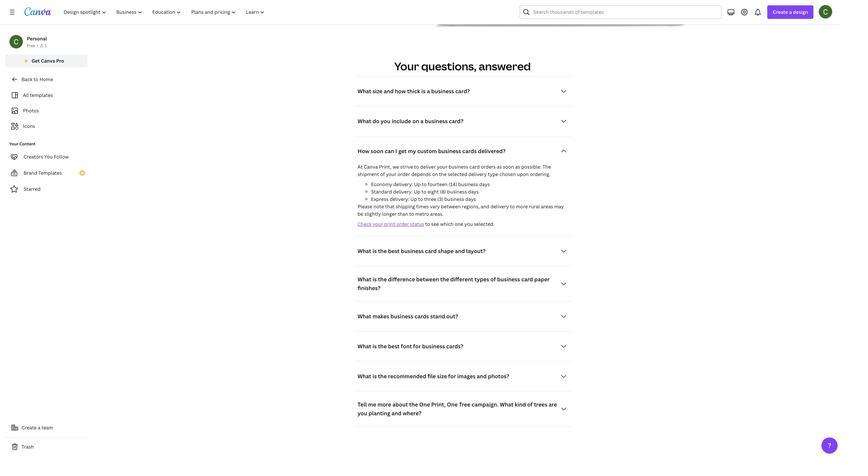 Task type: describe. For each thing, give the bounding box(es) containing it.
business inside the what is the best business card shape and layout? dropdown button
[[401, 248, 424, 255]]

me
[[368, 401, 376, 408]]

a inside button
[[38, 424, 40, 431]]

finishes?
[[358, 285, 381, 292]]

to inside the back to home link
[[34, 76, 38, 82]]

i
[[395, 148, 397, 155]]

you inside tell me more about the one print, one tree campaign. what kind of trees are you planting and where?
[[358, 410, 367, 417]]

print, inside tell me more about the one print, one tree campaign. what kind of trees are you planting and where?
[[431, 401, 446, 408]]

include
[[392, 118, 411, 125]]

templates
[[38, 170, 62, 176]]

card? inside dropdown button
[[449, 118, 463, 125]]

0 vertical spatial cards
[[462, 148, 477, 155]]

planting
[[369, 410, 390, 417]]

and inside tell me more about the one print, one tree campaign. what kind of trees are you planting and where?
[[392, 410, 402, 417]]

1 vertical spatial up
[[414, 189, 420, 195]]

on inside at canva print, we strive to deliver your business card orders as soon as possible. the shipment of your order depends on the selected delivery type chosen upon ordering.
[[432, 171, 438, 177]]

how
[[358, 148, 369, 155]]

content
[[19, 141, 35, 147]]

0 vertical spatial days
[[479, 181, 490, 188]]

personal
[[27, 35, 47, 42]]

create a design button
[[768, 5, 814, 19]]

delivery inside economy delivery: up to fourteen (14) business days standard delivery: up to eight (8) business days express delivery: up to three (3) business days please note that shipping times vary between regions, and delivery to more rural areas may be slightly longer than to metro areas.
[[491, 203, 509, 210]]

kind
[[515, 401, 526, 408]]

christina overa image
[[819, 5, 832, 19]]

what is the best font for business cards?
[[358, 343, 463, 350]]

to up times
[[418, 196, 423, 202]]

back
[[22, 76, 32, 82]]

and right shape
[[455, 248, 465, 255]]

the inside tell me more about the one print, one tree campaign. what kind of trees are you planting and where?
[[409, 401, 418, 408]]

and right images on the right bottom
[[477, 373, 487, 380]]

questions,
[[421, 59, 477, 73]]

what do you include on a business card? button
[[355, 115, 570, 128]]

soon inside at canva print, we strive to deliver your business card orders as soon as possible. the shipment of your order depends on the selected delivery type chosen upon ordering.
[[503, 164, 514, 170]]

express
[[371, 196, 389, 202]]

all templates link
[[9, 89, 83, 102]]

2 one from the left
[[447, 401, 458, 408]]

get canva pro
[[32, 58, 64, 64]]

business inside what makes business cards stand out? dropdown button
[[391, 313, 413, 320]]

upon
[[517, 171, 529, 177]]

shipment
[[358, 171, 379, 177]]

check
[[358, 221, 372, 227]]

how soon can i get my custom business cards delivered?
[[358, 148, 506, 155]]

may
[[554, 203, 564, 210]]

to down depends
[[422, 181, 427, 188]]

2 vertical spatial delivery:
[[390, 196, 409, 202]]

campaign.
[[472, 401, 499, 408]]

times
[[416, 203, 429, 210]]

card inside what is the difference between the different types of business card paper finishes?
[[521, 276, 533, 283]]

business inside at canva print, we strive to deliver your business card orders as soon as possible. the shipment of your order depends on the selected delivery type chosen upon ordering.
[[449, 164, 468, 170]]

photos link
[[9, 104, 83, 117]]

create a team button
[[5, 421, 88, 435]]

how
[[395, 88, 406, 95]]

2 vertical spatial up
[[411, 196, 417, 202]]

the down print
[[378, 248, 387, 255]]

about
[[393, 401, 408, 408]]

check your print order status to see which one you selected.
[[358, 221, 495, 227]]

free
[[27, 43, 35, 48]]

that
[[385, 203, 395, 210]]

what for what is the best business card shape and layout?
[[358, 248, 371, 255]]

you
[[44, 153, 53, 160]]

back to home link
[[5, 73, 88, 86]]

be
[[358, 211, 363, 217]]

top level navigation element
[[59, 5, 270, 19]]

chosen
[[499, 171, 516, 177]]

business down selected
[[458, 181, 478, 188]]

slightly
[[365, 211, 381, 217]]

cards?
[[446, 343, 463, 350]]

ordering.
[[530, 171, 551, 177]]

stand
[[430, 313, 445, 320]]

at canva print, we strive to deliver your business card orders as soon as possible. the shipment of your order depends on the selected delivery type chosen upon ordering.
[[358, 164, 552, 177]]

answered
[[479, 59, 531, 73]]

1 vertical spatial days
[[468, 189, 479, 195]]

create for create a team
[[22, 424, 37, 431]]

out?
[[446, 313, 458, 320]]

three
[[424, 196, 436, 202]]

back to home
[[22, 76, 53, 82]]

Search search field
[[533, 6, 717, 19]]

what is the difference between the different types of business card paper finishes? button
[[355, 274, 570, 293]]

areas
[[541, 203, 553, 210]]

and left the how
[[384, 88, 394, 95]]

between inside economy delivery: up to fourteen (14) business days standard delivery: up to eight (8) business days express delivery: up to three (3) business days please note that shipping times vary between regions, and delivery to more rural areas may be slightly longer than to metro areas.
[[441, 203, 461, 210]]

we
[[393, 164, 399, 170]]

please
[[358, 203, 372, 210]]

canva for get
[[41, 58, 55, 64]]

order inside at canva print, we strive to deliver your business card orders as soon as possible. the shipment of your order depends on the selected delivery type chosen upon ordering.
[[398, 171, 410, 177]]

orders
[[481, 164, 496, 170]]

0 vertical spatial for
[[413, 343, 421, 350]]

of inside at canva print, we strive to deliver your business card orders as soon as possible. the shipment of your order depends on the selected delivery type chosen upon ordering.
[[380, 171, 385, 177]]

1 horizontal spatial your
[[386, 171, 396, 177]]

starred
[[24, 186, 41, 192]]

0 vertical spatial delivery:
[[393, 181, 413, 188]]

is for what is the recommended file size for images and photos?
[[373, 373, 377, 380]]

1
[[45, 43, 47, 48]]

2 horizontal spatial your
[[437, 164, 447, 170]]

design
[[793, 9, 808, 15]]

areas.
[[430, 211, 444, 217]]

1 vertical spatial order
[[396, 221, 409, 227]]

0 horizontal spatial your
[[373, 221, 383, 227]]

metro
[[415, 211, 429, 217]]

get
[[32, 58, 40, 64]]

creators you follow
[[24, 153, 69, 160]]

depends
[[411, 171, 431, 177]]

canva for at
[[364, 164, 378, 170]]

trash
[[22, 444, 34, 450]]

where?
[[403, 410, 421, 417]]

(3)
[[437, 196, 443, 202]]

tell
[[358, 401, 367, 408]]

what for what size and how thick is a business card?
[[358, 88, 371, 95]]

recommended
[[388, 373, 426, 380]]

what for what is the difference between the different types of business card paper finishes?
[[358, 276, 371, 283]]

the up the finishes?
[[378, 276, 387, 283]]

economy delivery: up to fourteen (14) business days standard delivery: up to eight (8) business days express delivery: up to three (3) business days please note that shipping times vary between regions, and delivery to more rural areas may be slightly longer than to metro areas.
[[358, 181, 564, 217]]

do
[[373, 118, 379, 125]]

is right thick
[[421, 88, 426, 95]]

icons
[[23, 123, 35, 129]]

standard
[[371, 189, 392, 195]]

brand
[[24, 170, 37, 176]]

•
[[37, 43, 38, 48]]

delivery inside at canva print, we strive to deliver your business card orders as soon as possible. the shipment of your order depends on the selected delivery type chosen upon ordering.
[[468, 171, 487, 177]]

best for business
[[388, 248, 400, 255]]

images
[[457, 373, 476, 380]]

what for what makes business cards stand out?
[[358, 313, 371, 320]]

create a team
[[22, 424, 53, 431]]

all
[[23, 92, 29, 98]]

what makes business cards stand out? button
[[355, 310, 570, 323]]



Task type: vqa. For each thing, say whether or not it's contained in the screenshot.
1st Doc by Canva Creative Studio Link from right
no



Task type: locate. For each thing, give the bounding box(es) containing it.
size right file at right bottom
[[437, 373, 447, 380]]

print, inside at canva print, we strive to deliver your business card orders as soon as possible. the shipment of your order depends on the selected delivery type chosen upon ordering.
[[379, 164, 392, 170]]

soon left can
[[371, 148, 383, 155]]

more left 'rural'
[[516, 203, 528, 210]]

my
[[408, 148, 416, 155]]

selected
[[448, 171, 467, 177]]

1 vertical spatial your
[[386, 171, 396, 177]]

0 horizontal spatial canva
[[41, 58, 55, 64]]

1 best from the top
[[388, 248, 400, 255]]

canva left pro
[[41, 58, 55, 64]]

up up times
[[414, 189, 420, 195]]

0 horizontal spatial create
[[22, 424, 37, 431]]

create left team
[[22, 424, 37, 431]]

1 one from the left
[[419, 401, 430, 408]]

business down (8)
[[444, 196, 464, 202]]

0 horizontal spatial between
[[416, 276, 439, 283]]

2 horizontal spatial you
[[464, 221, 473, 227]]

your right deliver
[[437, 164, 447, 170]]

custom
[[417, 148, 437, 155]]

business inside what is the best font for business cards? dropdown button
[[422, 343, 445, 350]]

days
[[479, 181, 490, 188], [468, 189, 479, 195], [465, 196, 476, 202]]

what is the recommended file size for images and photos? button
[[355, 370, 570, 383]]

1 vertical spatial size
[[437, 373, 447, 380]]

create for create a design
[[773, 9, 788, 15]]

business left cards?
[[422, 343, 445, 350]]

than
[[398, 211, 408, 217]]

shape
[[438, 248, 454, 255]]

on down deliver
[[432, 171, 438, 177]]

create
[[773, 9, 788, 15], [22, 424, 37, 431]]

1 vertical spatial card
[[425, 248, 437, 255]]

to
[[34, 76, 38, 82], [414, 164, 419, 170], [422, 181, 427, 188], [422, 189, 426, 195], [418, 196, 423, 202], [510, 203, 515, 210], [409, 211, 414, 217], [425, 221, 430, 227]]

for right 'font'
[[413, 343, 421, 350]]

best for font
[[388, 343, 400, 350]]

card inside at canva print, we strive to deliver your business card orders as soon as possible. the shipment of your order depends on the selected delivery type chosen upon ordering.
[[470, 164, 480, 170]]

longer
[[382, 211, 397, 217]]

one
[[455, 221, 463, 227]]

more inside economy delivery: up to fourteen (14) business days standard delivery: up to eight (8) business days express delivery: up to three (3) business days please note that shipping times vary between regions, and delivery to more rural areas may be slightly longer than to metro areas.
[[516, 203, 528, 210]]

1 horizontal spatial print,
[[431, 401, 446, 408]]

soon inside how soon can i get my custom business cards delivered? dropdown button
[[371, 148, 383, 155]]

2 horizontal spatial of
[[527, 401, 533, 408]]

size
[[373, 88, 382, 95], [437, 373, 447, 380]]

business up selected
[[449, 164, 468, 170]]

can
[[385, 148, 394, 155]]

1 horizontal spatial of
[[491, 276, 496, 283]]

0 horizontal spatial of
[[380, 171, 385, 177]]

of right 'types'
[[491, 276, 496, 283]]

on inside dropdown button
[[412, 118, 419, 125]]

one up 'where?'
[[419, 401, 430, 408]]

business down status
[[401, 248, 424, 255]]

different
[[450, 276, 473, 283]]

to up depends
[[414, 164, 419, 170]]

order
[[398, 171, 410, 177], [396, 221, 409, 227]]

1 horizontal spatial you
[[381, 118, 390, 125]]

0 vertical spatial more
[[516, 203, 528, 210]]

1 horizontal spatial canva
[[364, 164, 378, 170]]

note
[[374, 203, 384, 210]]

2 vertical spatial card
[[521, 276, 533, 283]]

at
[[358, 164, 363, 170]]

1 horizontal spatial more
[[516, 203, 528, 210]]

between right "difference"
[[416, 276, 439, 283]]

trees
[[534, 401, 547, 408]]

1 vertical spatial cards
[[415, 313, 429, 320]]

2 vertical spatial days
[[465, 196, 476, 202]]

1 vertical spatial soon
[[503, 164, 514, 170]]

what size and how thick is a business card? button
[[355, 85, 570, 98]]

canva up shipment
[[364, 164, 378, 170]]

type
[[488, 171, 498, 177]]

0 horizontal spatial more
[[378, 401, 391, 408]]

best left 'font'
[[388, 343, 400, 350]]

1 horizontal spatial on
[[432, 171, 438, 177]]

of up economy
[[380, 171, 385, 177]]

rural
[[529, 203, 540, 210]]

card left paper
[[521, 276, 533, 283]]

1 vertical spatial you
[[464, 221, 473, 227]]

canva
[[41, 58, 55, 64], [364, 164, 378, 170]]

soon up chosen
[[503, 164, 514, 170]]

business down (14)
[[447, 189, 467, 195]]

0 vertical spatial card
[[470, 164, 480, 170]]

creators you follow link
[[5, 150, 88, 164]]

0 vertical spatial soon
[[371, 148, 383, 155]]

1 horizontal spatial cards
[[462, 148, 477, 155]]

you inside dropdown button
[[381, 118, 390, 125]]

1 horizontal spatial as
[[515, 164, 520, 170]]

to left the eight
[[422, 189, 426, 195]]

is for what is the best business card shape and layout?
[[373, 248, 377, 255]]

more
[[516, 203, 528, 210], [378, 401, 391, 408]]

is up the finishes?
[[373, 276, 377, 283]]

business inside how soon can i get my custom business cards delivered? dropdown button
[[438, 148, 461, 155]]

paper
[[534, 276, 550, 283]]

a
[[789, 9, 792, 15], [427, 88, 430, 95], [421, 118, 424, 125], [38, 424, 40, 431]]

is down makes
[[373, 343, 377, 350]]

your up the how
[[394, 59, 419, 73]]

between down the (3)
[[441, 203, 461, 210]]

business down questions,
[[431, 88, 454, 95]]

order down strive
[[398, 171, 410, 177]]

a inside dropdown button
[[427, 88, 430, 95]]

of right kind
[[527, 401, 533, 408]]

between inside what is the difference between the different types of business card paper finishes?
[[416, 276, 439, 283]]

up down depends
[[414, 181, 421, 188]]

1 vertical spatial card?
[[449, 118, 463, 125]]

selected.
[[474, 221, 495, 227]]

is for what is the best font for business cards?
[[373, 343, 377, 350]]

of
[[380, 171, 385, 177], [491, 276, 496, 283], [527, 401, 533, 408]]

for left images on the right bottom
[[448, 373, 456, 380]]

0 horizontal spatial you
[[358, 410, 367, 417]]

1 vertical spatial for
[[448, 373, 456, 380]]

how to design and print your own business cards image
[[433, 0, 689, 27]]

what for what is the recommended file size for images and photos?
[[358, 373, 371, 380]]

card inside the what is the best business card shape and layout? dropdown button
[[425, 248, 437, 255]]

a left design
[[789, 9, 792, 15]]

what inside what makes business cards stand out? dropdown button
[[358, 313, 371, 320]]

size left the how
[[373, 88, 382, 95]]

2 horizontal spatial card
[[521, 276, 533, 283]]

0 horizontal spatial on
[[412, 118, 419, 125]]

to right back
[[34, 76, 38, 82]]

is for what is the difference between the different types of business card paper finishes?
[[373, 276, 377, 283]]

delivery down orders
[[468, 171, 487, 177]]

create inside dropdown button
[[773, 9, 788, 15]]

get
[[398, 148, 407, 155]]

0 horizontal spatial your
[[9, 141, 18, 147]]

up up shipping
[[411, 196, 417, 202]]

photos?
[[488, 373, 509, 380]]

what inside tell me more about the one print, one tree campaign. what kind of trees are you planting and where?
[[500, 401, 514, 408]]

is up me
[[373, 373, 377, 380]]

1 vertical spatial create
[[22, 424, 37, 431]]

1 vertical spatial delivery
[[491, 203, 509, 210]]

1 horizontal spatial create
[[773, 9, 788, 15]]

0 vertical spatial between
[[441, 203, 461, 210]]

create left design
[[773, 9, 788, 15]]

what do you include on a business card?
[[358, 118, 463, 125]]

what is the recommended file size for images and photos?
[[358, 373, 509, 380]]

0 horizontal spatial for
[[413, 343, 421, 350]]

your down we
[[386, 171, 396, 177]]

deliver
[[420, 164, 436, 170]]

1 horizontal spatial for
[[448, 373, 456, 380]]

print, left we
[[379, 164, 392, 170]]

(8)
[[440, 189, 446, 195]]

your
[[437, 164, 447, 170], [386, 171, 396, 177], [373, 221, 383, 227]]

1 horizontal spatial delivery
[[491, 203, 509, 210]]

thick
[[407, 88, 420, 95]]

of inside what is the difference between the different types of business card paper finishes?
[[491, 276, 496, 283]]

business right 'types'
[[497, 276, 520, 283]]

card? down 'your questions, answered'
[[455, 88, 470, 95]]

0 vertical spatial card?
[[455, 88, 470, 95]]

your questions, answered
[[394, 59, 531, 73]]

what inside what do you include on a business card? dropdown button
[[358, 118, 371, 125]]

delivery up selected.
[[491, 203, 509, 210]]

1 vertical spatial best
[[388, 343, 400, 350]]

and inside economy delivery: up to fourteen (14) business days standard delivery: up to eight (8) business days express delivery: up to three (3) business days please note that shipping times vary between regions, and delivery to more rural areas may be slightly longer than to metro areas.
[[481, 203, 489, 210]]

order down than
[[396, 221, 409, 227]]

on
[[412, 118, 419, 125], [432, 171, 438, 177]]

0 horizontal spatial size
[[373, 88, 382, 95]]

1 horizontal spatial your
[[394, 59, 419, 73]]

and
[[384, 88, 394, 95], [481, 203, 489, 210], [455, 248, 465, 255], [477, 373, 487, 380], [392, 410, 402, 417]]

1 vertical spatial more
[[378, 401, 391, 408]]

what inside the 'what is the recommended file size for images and photos?' dropdown button
[[358, 373, 371, 380]]

what inside what is the difference between the different types of business card paper finishes?
[[358, 276, 371, 283]]

1 horizontal spatial card
[[470, 164, 480, 170]]

trash link
[[5, 440, 88, 454]]

home
[[40, 76, 53, 82]]

0 vertical spatial print,
[[379, 164, 392, 170]]

photos
[[23, 107, 39, 114]]

one left tree
[[447, 401, 458, 408]]

the left 'font'
[[378, 343, 387, 350]]

0 horizontal spatial card
[[425, 248, 437, 255]]

create a design
[[773, 9, 808, 15]]

1 vertical spatial canva
[[364, 164, 378, 170]]

1 vertical spatial between
[[416, 276, 439, 283]]

is
[[421, 88, 426, 95], [373, 248, 377, 255], [373, 276, 377, 283], [373, 343, 377, 350], [373, 373, 377, 380]]

your down slightly
[[373, 221, 383, 227]]

file
[[428, 373, 436, 380]]

and down the about
[[392, 410, 402, 417]]

0 vertical spatial size
[[373, 88, 382, 95]]

0 vertical spatial delivery
[[468, 171, 487, 177]]

0 vertical spatial your
[[394, 59, 419, 73]]

card left orders
[[470, 164, 480, 170]]

more inside tell me more about the one print, one tree campaign. what kind of trees are you planting and where?
[[378, 401, 391, 408]]

are
[[549, 401, 557, 408]]

possible.
[[521, 164, 542, 170]]

0 vertical spatial your
[[437, 164, 447, 170]]

0 vertical spatial on
[[412, 118, 419, 125]]

what for what do you include on a business card?
[[358, 118, 371, 125]]

0 vertical spatial create
[[773, 9, 788, 15]]

2 as from the left
[[515, 164, 520, 170]]

check your print order status link
[[358, 221, 424, 227]]

what inside what is the best font for business cards? dropdown button
[[358, 343, 371, 350]]

print,
[[379, 164, 392, 170], [431, 401, 446, 408]]

card left shape
[[425, 248, 437, 255]]

1 vertical spatial of
[[491, 276, 496, 283]]

economy
[[371, 181, 392, 188]]

regions,
[[462, 203, 480, 210]]

1 horizontal spatial one
[[447, 401, 458, 408]]

a right thick
[[427, 88, 430, 95]]

you right do
[[381, 118, 390, 125]]

cards left stand
[[415, 313, 429, 320]]

a left team
[[38, 424, 40, 431]]

your for your questions, answered
[[394, 59, 419, 73]]

to right than
[[409, 211, 414, 217]]

status
[[410, 221, 424, 227]]

card
[[470, 164, 480, 170], [425, 248, 437, 255], [521, 276, 533, 283]]

canva inside 'get canva pro' button
[[41, 58, 55, 64]]

cards left delivered?
[[462, 148, 477, 155]]

1 vertical spatial print,
[[431, 401, 446, 408]]

what for what is the best font for business cards?
[[358, 343, 371, 350]]

0 horizontal spatial delivery
[[468, 171, 487, 177]]

you right one on the right top
[[464, 221, 473, 227]]

of inside tell me more about the one print, one tree campaign. what kind of trees are you planting and where?
[[527, 401, 533, 408]]

1 horizontal spatial between
[[441, 203, 461, 210]]

0 vertical spatial order
[[398, 171, 410, 177]]

what size and how thick is a business card?
[[358, 88, 470, 95]]

1 vertical spatial your
[[9, 141, 18, 147]]

best down check your print order status link
[[388, 248, 400, 255]]

brand templates link
[[5, 166, 88, 180]]

2 vertical spatial your
[[373, 221, 383, 227]]

team
[[42, 424, 53, 431]]

card? inside dropdown button
[[455, 88, 470, 95]]

business right makes
[[391, 313, 413, 320]]

the up 'where?'
[[409, 401, 418, 408]]

see
[[431, 221, 439, 227]]

vary
[[430, 203, 440, 210]]

2 vertical spatial of
[[527, 401, 533, 408]]

canva inside at canva print, we strive to deliver your business card orders as soon as possible. the shipment of your order depends on the selected delivery type chosen upon ordering.
[[364, 164, 378, 170]]

your for your content
[[9, 141, 18, 147]]

as up upon
[[515, 164, 520, 170]]

is down check your print order status link
[[373, 248, 377, 255]]

as up type
[[497, 164, 502, 170]]

business up at canva print, we strive to deliver your business card orders as soon as possible. the shipment of your order depends on the selected delivery type chosen upon ordering.
[[438, 148, 461, 155]]

you down tell
[[358, 410, 367, 417]]

business inside the what size and how thick is a business card? dropdown button
[[431, 88, 454, 95]]

on right include
[[412, 118, 419, 125]]

1 horizontal spatial size
[[437, 373, 447, 380]]

your left "content" at top
[[9, 141, 18, 147]]

a right include
[[421, 118, 424, 125]]

0 horizontal spatial as
[[497, 164, 502, 170]]

the left recommended
[[378, 373, 387, 380]]

0 vertical spatial of
[[380, 171, 385, 177]]

and right regions,
[[481, 203, 489, 210]]

to left "see"
[[425, 221, 430, 227]]

eight
[[428, 189, 439, 195]]

card? down the what size and how thick is a business card? dropdown button
[[449, 118, 463, 125]]

to inside at canva print, we strive to deliver your business card orders as soon as possible. the shipment of your order depends on the selected delivery type chosen upon ordering.
[[414, 164, 419, 170]]

0 horizontal spatial cards
[[415, 313, 429, 320]]

business up how soon can i get my custom business cards delivered?
[[425, 118, 448, 125]]

your content
[[9, 141, 35, 147]]

icons link
[[9, 120, 83, 133]]

tree
[[459, 401, 470, 408]]

0 vertical spatial you
[[381, 118, 390, 125]]

1 vertical spatial on
[[432, 171, 438, 177]]

the left the different at the bottom of page
[[440, 276, 449, 283]]

layout?
[[466, 248, 486, 255]]

the inside at canva print, we strive to deliver your business card orders as soon as possible. the shipment of your order depends on the selected delivery type chosen upon ordering.
[[439, 171, 447, 177]]

0 vertical spatial canva
[[41, 58, 55, 64]]

business
[[431, 88, 454, 95], [425, 118, 448, 125], [438, 148, 461, 155], [449, 164, 468, 170], [458, 181, 478, 188], [447, 189, 467, 195], [444, 196, 464, 202], [401, 248, 424, 255], [497, 276, 520, 283], [391, 313, 413, 320], [422, 343, 445, 350]]

delivered?
[[478, 148, 506, 155]]

1 vertical spatial delivery:
[[393, 189, 413, 195]]

1 horizontal spatial soon
[[503, 164, 514, 170]]

0 vertical spatial best
[[388, 248, 400, 255]]

soon
[[371, 148, 383, 155], [503, 164, 514, 170]]

more up planting
[[378, 401, 391, 408]]

to left 'rural'
[[510, 203, 515, 210]]

what inside the what is the best business card shape and layout? dropdown button
[[358, 248, 371, 255]]

0 horizontal spatial one
[[419, 401, 430, 408]]

0 horizontal spatial print,
[[379, 164, 392, 170]]

0 vertical spatial up
[[414, 181, 421, 188]]

is inside what is the difference between the different types of business card paper finishes?
[[373, 276, 377, 283]]

create inside button
[[22, 424, 37, 431]]

print
[[384, 221, 395, 227]]

the up fourteen
[[439, 171, 447, 177]]

business inside what do you include on a business card? dropdown button
[[425, 118, 448, 125]]

print, left tree
[[431, 401, 446, 408]]

business inside what is the difference between the different types of business card paper finishes?
[[497, 276, 520, 283]]

2 best from the top
[[388, 343, 400, 350]]

(14)
[[449, 181, 457, 188]]

0 horizontal spatial soon
[[371, 148, 383, 155]]

card?
[[455, 88, 470, 95], [449, 118, 463, 125]]

1 as from the left
[[497, 164, 502, 170]]

what makes business cards stand out?
[[358, 313, 458, 320]]

None search field
[[520, 5, 722, 19]]

tell me more about the one print, one tree campaign. what kind of trees are you planting and where? button
[[355, 400, 570, 419]]

2 vertical spatial you
[[358, 410, 367, 417]]

what inside the what size and how thick is a business card? dropdown button
[[358, 88, 371, 95]]



